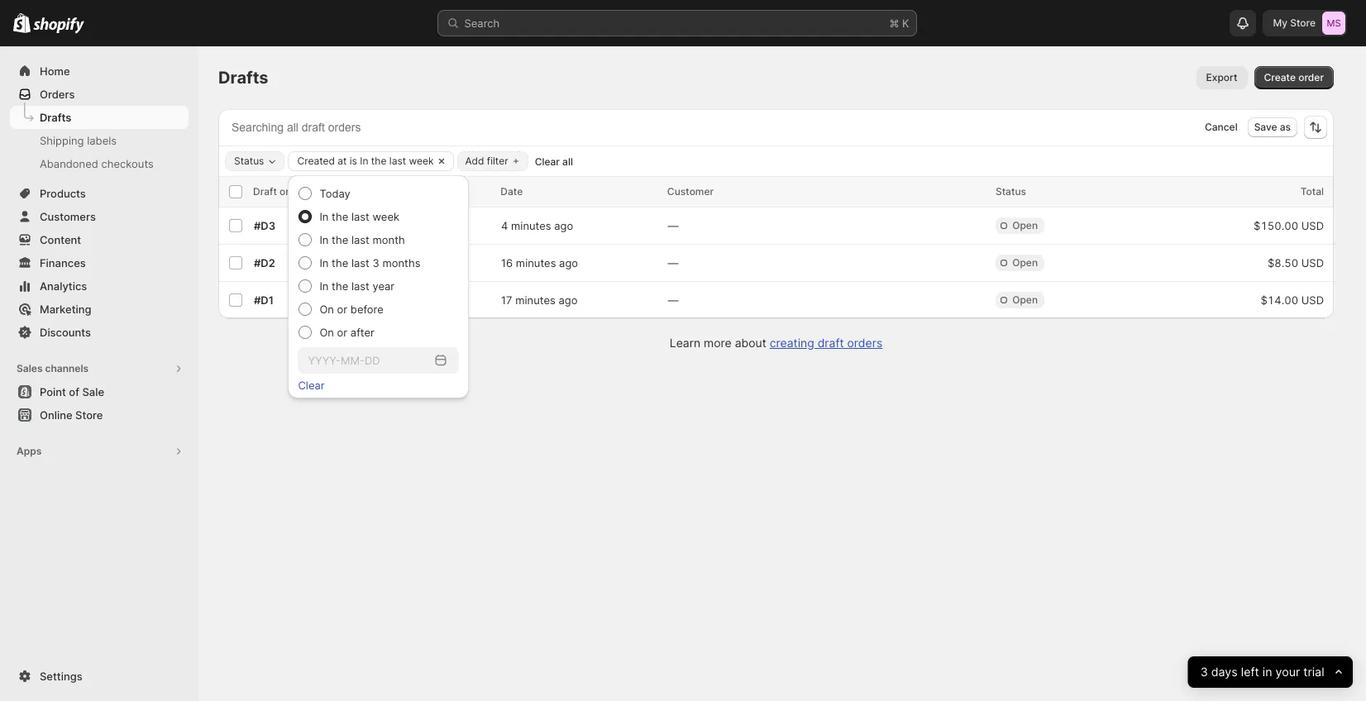 Task type: vqa. For each thing, say whether or not it's contained in the screenshot.


Task type: describe. For each thing, give the bounding box(es) containing it.
3 days left in your trial
[[1201, 665, 1325, 680]]

trial
[[1304, 665, 1325, 680]]

open for $150.00 usd
[[1013, 219, 1039, 232]]

create
[[1265, 71, 1297, 84]]

#d1 link
[[254, 294, 274, 307]]

the for in the last year
[[332, 280, 349, 293]]

total
[[1301, 185, 1325, 198]]

settings
[[40, 670, 82, 683]]

create order
[[1265, 71, 1325, 84]]

last for year
[[352, 280, 370, 293]]

order for create order
[[1299, 71, 1325, 84]]

or for after
[[337, 326, 348, 339]]

draft
[[818, 336, 844, 350]]

minutes for 16
[[516, 257, 556, 270]]

products link
[[10, 182, 189, 205]]

online store link
[[10, 404, 189, 427]]

discounts link
[[10, 321, 189, 344]]

export
[[1207, 71, 1238, 84]]

products
[[40, 187, 86, 200]]

clear button
[[298, 379, 325, 392]]

Searching all draft orders field
[[227, 117, 1163, 138]]

clear for clear all
[[535, 156, 560, 168]]

the for in the last week
[[332, 210, 349, 223]]

on for on or after
[[320, 326, 334, 339]]

all
[[563, 156, 573, 168]]

create order link
[[1255, 66, 1335, 89]]

customer
[[668, 185, 714, 198]]

3 days left in your trial button
[[1189, 657, 1354, 688]]

on for on or before
[[320, 303, 334, 316]]

16
[[501, 257, 513, 270]]

labels
[[87, 134, 117, 147]]

more
[[704, 336, 732, 350]]

orders link
[[10, 83, 189, 106]]

#d3 link
[[254, 219, 276, 233]]

in for in the last 3 months
[[320, 257, 329, 270]]

month
[[373, 233, 405, 247]]

$14.00
[[1261, 294, 1299, 307]]

draft order
[[253, 185, 305, 198]]

in for in the last month
[[320, 233, 329, 247]]

16 minutes ago
[[501, 257, 578, 270]]

1 horizontal spatial status
[[996, 185, 1027, 198]]

usd for $14.00 usd
[[1302, 294, 1325, 307]]

year
[[373, 280, 395, 293]]

1 horizontal spatial drafts
[[218, 68, 269, 88]]

abandoned
[[40, 157, 98, 170]]

ago for 16 minutes ago
[[559, 257, 578, 270]]

search
[[465, 17, 500, 30]]

finances
[[40, 257, 86, 270]]

on or after
[[320, 326, 375, 339]]

minutes for 4
[[511, 219, 552, 233]]

months
[[383, 257, 421, 270]]

#d2 link
[[254, 257, 275, 270]]

in the last week
[[320, 210, 400, 223]]

4 minutes ago
[[501, 219, 574, 233]]

marketing link
[[10, 298, 189, 321]]

at
[[338, 155, 347, 167]]

apps button
[[10, 440, 189, 463]]

date
[[501, 185, 523, 198]]

ago for 4 minutes ago
[[555, 219, 574, 233]]

created at is in the last week
[[297, 155, 434, 167]]

YYYY-MM-DD text field
[[298, 348, 430, 374]]

$8.50
[[1268, 257, 1299, 270]]

of
[[69, 386, 79, 399]]

checkouts
[[101, 157, 154, 170]]

last for month
[[352, 233, 370, 247]]

cancel button
[[1199, 117, 1245, 137]]

$150.00
[[1255, 219, 1299, 233]]

creating draft orders link
[[770, 336, 883, 350]]

$8.50 usd
[[1268, 257, 1325, 270]]

shipping labels link
[[10, 129, 189, 152]]

sales
[[17, 362, 43, 375]]

17
[[501, 294, 513, 307]]

sales channels
[[17, 362, 89, 375]]

store for my store
[[1291, 17, 1316, 29]]

after
[[351, 326, 375, 339]]

last for week
[[352, 210, 370, 223]]

shipping labels
[[40, 134, 117, 147]]

last for 3
[[352, 257, 370, 270]]

created at is in the last week button
[[289, 152, 434, 170]]

clear all
[[535, 156, 573, 168]]

marketing
[[40, 303, 91, 316]]

orders
[[848, 336, 883, 350]]

$14.00 usd
[[1261, 294, 1325, 307]]

4
[[501, 219, 508, 233]]

my store image
[[1323, 12, 1346, 35]]

open for $14.00 usd
[[1013, 294, 1039, 306]]

learn more about creating draft orders
[[670, 336, 883, 350]]

drafts inside drafts link
[[40, 111, 71, 124]]

the for in the last 3 months
[[332, 257, 349, 270]]

1 vertical spatial week
[[373, 210, 400, 223]]

order for draft order
[[280, 185, 305, 198]]

learn
[[670, 336, 701, 350]]

— for 16 minutes ago
[[668, 257, 679, 270]]

3 inside dropdown button
[[1201, 665, 1209, 680]]

sales channels button
[[10, 357, 189, 381]]

in for in the last year
[[320, 280, 329, 293]]



Task type: locate. For each thing, give the bounding box(es) containing it.
on up on or after
[[320, 303, 334, 316]]

ago up 17 minutes ago
[[559, 257, 578, 270]]

the up on or before
[[332, 280, 349, 293]]

store for online store
[[75, 409, 103, 422]]

0 vertical spatial status
[[234, 155, 264, 167]]

shipping
[[40, 134, 84, 147]]

#d1
[[254, 294, 274, 307]]

3 usd from the top
[[1302, 294, 1325, 307]]

the down today on the left top
[[332, 210, 349, 223]]

order
[[1299, 71, 1325, 84], [280, 185, 305, 198]]

k
[[903, 17, 910, 30]]

abandoned checkouts
[[40, 157, 154, 170]]

0 vertical spatial 3
[[373, 257, 380, 270]]

open for $8.50 usd
[[1013, 257, 1039, 269]]

usd right '$14.00'
[[1302, 294, 1325, 307]]

add filter
[[465, 155, 509, 167]]

is
[[350, 155, 357, 167]]

2 usd from the top
[[1302, 257, 1325, 270]]

2 — from the top
[[668, 257, 679, 270]]

1 vertical spatial minutes
[[516, 257, 556, 270]]

ago down 16 minutes ago at the left
[[559, 294, 578, 307]]

filter
[[487, 155, 509, 167]]

1 vertical spatial order
[[280, 185, 305, 198]]

point of sale link
[[10, 381, 189, 404]]

analytics link
[[10, 275, 189, 298]]

home
[[40, 65, 70, 78]]

or
[[337, 303, 348, 316], [337, 326, 348, 339]]

order right the create
[[1299, 71, 1325, 84]]

export button
[[1197, 66, 1248, 89]]

usd right $8.50
[[1302, 257, 1325, 270]]

last inside dropdown button
[[390, 155, 406, 167]]

0 horizontal spatial shopify image
[[13, 13, 31, 33]]

store inside button
[[75, 409, 103, 422]]

usd
[[1302, 219, 1325, 233], [1302, 257, 1325, 270], [1302, 294, 1325, 307]]

finances link
[[10, 252, 189, 275]]

clear down yyyy-mm-dd text box
[[298, 379, 325, 392]]

0 vertical spatial clear
[[535, 156, 560, 168]]

— for 4 minutes ago
[[668, 219, 679, 233]]

in right is
[[360, 155, 369, 167]]

usd for $150.00 usd
[[1302, 219, 1325, 233]]

1 horizontal spatial shopify image
[[33, 17, 85, 34]]

customers link
[[10, 205, 189, 228]]

0 vertical spatial drafts
[[218, 68, 269, 88]]

or for before
[[337, 303, 348, 316]]

clear inside button
[[535, 156, 560, 168]]

apps
[[17, 445, 42, 458]]

save as
[[1255, 121, 1292, 133]]

clear left all on the top
[[535, 156, 560, 168]]

created
[[297, 155, 335, 167]]

week inside created at is in the last week dropdown button
[[409, 155, 434, 167]]

ago up 16 minutes ago at the left
[[555, 219, 574, 233]]

or left after
[[337, 326, 348, 339]]

usd down total on the right top of page
[[1302, 219, 1325, 233]]

add filter button
[[458, 151, 528, 171]]

1 on from the top
[[320, 303, 334, 316]]

1 or from the top
[[337, 303, 348, 316]]

in
[[360, 155, 369, 167], [320, 210, 329, 223], [320, 233, 329, 247], [320, 257, 329, 270], [320, 280, 329, 293]]

store right the my
[[1291, 17, 1316, 29]]

3 left the days
[[1201, 665, 1209, 680]]

minutes right 16
[[516, 257, 556, 270]]

0 vertical spatial —
[[668, 219, 679, 233]]

left
[[1242, 665, 1260, 680]]

2 on from the top
[[320, 326, 334, 339]]

as
[[1281, 121, 1292, 133]]

0 vertical spatial minutes
[[511, 219, 552, 233]]

on down on or before
[[320, 326, 334, 339]]

status inside dropdown button
[[234, 155, 264, 167]]

abandoned checkouts link
[[10, 152, 189, 175]]

usd for $8.50 usd
[[1302, 257, 1325, 270]]

before
[[351, 303, 384, 316]]

#d3
[[254, 219, 276, 233]]

last right is
[[390, 155, 406, 167]]

drafts link
[[10, 106, 189, 129]]

in the last year
[[320, 280, 395, 293]]

last down in the last week
[[352, 233, 370, 247]]

1 — from the top
[[668, 219, 679, 233]]

2 or from the top
[[337, 326, 348, 339]]

1 vertical spatial open
[[1013, 257, 1039, 269]]

in inside created at is in the last week dropdown button
[[360, 155, 369, 167]]

the inside created at is in the last week dropdown button
[[371, 155, 387, 167]]

store down "sale"
[[75, 409, 103, 422]]

orders
[[40, 88, 75, 101]]

the right is
[[371, 155, 387, 167]]

0 vertical spatial ago
[[555, 219, 574, 233]]

clear for clear
[[298, 379, 325, 392]]

2 vertical spatial —
[[668, 294, 679, 307]]

3 open from the top
[[1013, 294, 1039, 306]]

2 vertical spatial usd
[[1302, 294, 1325, 307]]

last up in the last month
[[352, 210, 370, 223]]

in down in the last week
[[320, 233, 329, 247]]

0 vertical spatial on
[[320, 303, 334, 316]]

save
[[1255, 121, 1278, 133]]

1 vertical spatial ago
[[559, 257, 578, 270]]

the up in the last year
[[332, 257, 349, 270]]

0 vertical spatial open
[[1013, 219, 1039, 232]]

order inside create order link
[[1299, 71, 1325, 84]]

0 vertical spatial order
[[1299, 71, 1325, 84]]

in up on or before
[[320, 280, 329, 293]]

17 minutes ago
[[501, 294, 578, 307]]

point
[[40, 386, 66, 399]]

the
[[371, 155, 387, 167], [332, 210, 349, 223], [332, 233, 349, 247], [332, 257, 349, 270], [332, 280, 349, 293]]

ago for 17 minutes ago
[[559, 294, 578, 307]]

1 vertical spatial 3
[[1201, 665, 1209, 680]]

1 vertical spatial drafts
[[40, 111, 71, 124]]

1 vertical spatial on
[[320, 326, 334, 339]]

0 vertical spatial week
[[409, 155, 434, 167]]

online
[[40, 409, 73, 422]]

#d2
[[254, 257, 275, 270]]

⌘
[[890, 17, 900, 30]]

last down in the last month
[[352, 257, 370, 270]]

in up in the last year
[[320, 257, 329, 270]]

about
[[735, 336, 767, 350]]

2 open from the top
[[1013, 257, 1039, 269]]

in down today on the left top
[[320, 210, 329, 223]]

or up on or after
[[337, 303, 348, 316]]

0 horizontal spatial drafts
[[40, 111, 71, 124]]

sale
[[82, 386, 104, 399]]

online store button
[[0, 404, 199, 427]]

1 horizontal spatial store
[[1291, 17, 1316, 29]]

3 — from the top
[[668, 294, 679, 307]]

drafts
[[218, 68, 269, 88], [40, 111, 71, 124]]

the down in the last week
[[332, 233, 349, 247]]

creating
[[770, 336, 815, 350]]

1 horizontal spatial order
[[1299, 71, 1325, 84]]

the for in the last month
[[332, 233, 349, 247]]

add
[[465, 155, 484, 167]]

2 vertical spatial ago
[[559, 294, 578, 307]]

content
[[40, 233, 81, 247]]

last left year
[[352, 280, 370, 293]]

in the last month
[[320, 233, 405, 247]]

1 horizontal spatial week
[[409, 155, 434, 167]]

0 horizontal spatial order
[[280, 185, 305, 198]]

0 vertical spatial or
[[337, 303, 348, 316]]

3
[[373, 257, 380, 270], [1201, 665, 1209, 680]]

content link
[[10, 228, 189, 252]]

week left add
[[409, 155, 434, 167]]

minutes
[[511, 219, 552, 233], [516, 257, 556, 270], [516, 294, 556, 307]]

0 vertical spatial usd
[[1302, 219, 1325, 233]]

minutes right 17
[[516, 294, 556, 307]]

$150.00 usd
[[1255, 219, 1325, 233]]

0 vertical spatial store
[[1291, 17, 1316, 29]]

on
[[320, 303, 334, 316], [320, 326, 334, 339]]

1 vertical spatial or
[[337, 326, 348, 339]]

days
[[1212, 665, 1239, 680]]

0 horizontal spatial 3
[[373, 257, 380, 270]]

in for in the last week
[[320, 210, 329, 223]]

minutes for 17
[[516, 294, 556, 307]]

home link
[[10, 60, 189, 83]]

2 vertical spatial minutes
[[516, 294, 556, 307]]

settings link
[[10, 665, 189, 688]]

1 horizontal spatial 3
[[1201, 665, 1209, 680]]

⌘ k
[[890, 17, 910, 30]]

0 horizontal spatial week
[[373, 210, 400, 223]]

1 vertical spatial —
[[668, 257, 679, 270]]

0 horizontal spatial status
[[234, 155, 264, 167]]

ago
[[555, 219, 574, 233], [559, 257, 578, 270], [559, 294, 578, 307]]

save as button
[[1248, 117, 1298, 137]]

discounts
[[40, 326, 91, 339]]

0 horizontal spatial clear
[[298, 379, 325, 392]]

week up month
[[373, 210, 400, 223]]

in the last 3 months
[[320, 257, 421, 270]]

customers
[[40, 210, 96, 223]]

order right draft
[[280, 185, 305, 198]]

today
[[320, 187, 351, 200]]

— for 17 minutes ago
[[668, 294, 679, 307]]

2 vertical spatial open
[[1013, 294, 1039, 306]]

minutes right 4
[[511, 219, 552, 233]]

point of sale button
[[0, 381, 199, 404]]

draft
[[253, 185, 277, 198]]

—
[[668, 219, 679, 233], [668, 257, 679, 270], [668, 294, 679, 307]]

my
[[1274, 17, 1288, 29]]

1 horizontal spatial clear
[[535, 156, 560, 168]]

0 horizontal spatial store
[[75, 409, 103, 422]]

1 vertical spatial clear
[[298, 379, 325, 392]]

3 up year
[[373, 257, 380, 270]]

analytics
[[40, 280, 87, 293]]

shopify image
[[13, 13, 31, 33], [33, 17, 85, 34]]

1 open from the top
[[1013, 219, 1039, 232]]

1 vertical spatial store
[[75, 409, 103, 422]]

1 vertical spatial usd
[[1302, 257, 1325, 270]]

1 vertical spatial status
[[996, 185, 1027, 198]]

1 usd from the top
[[1302, 219, 1325, 233]]



